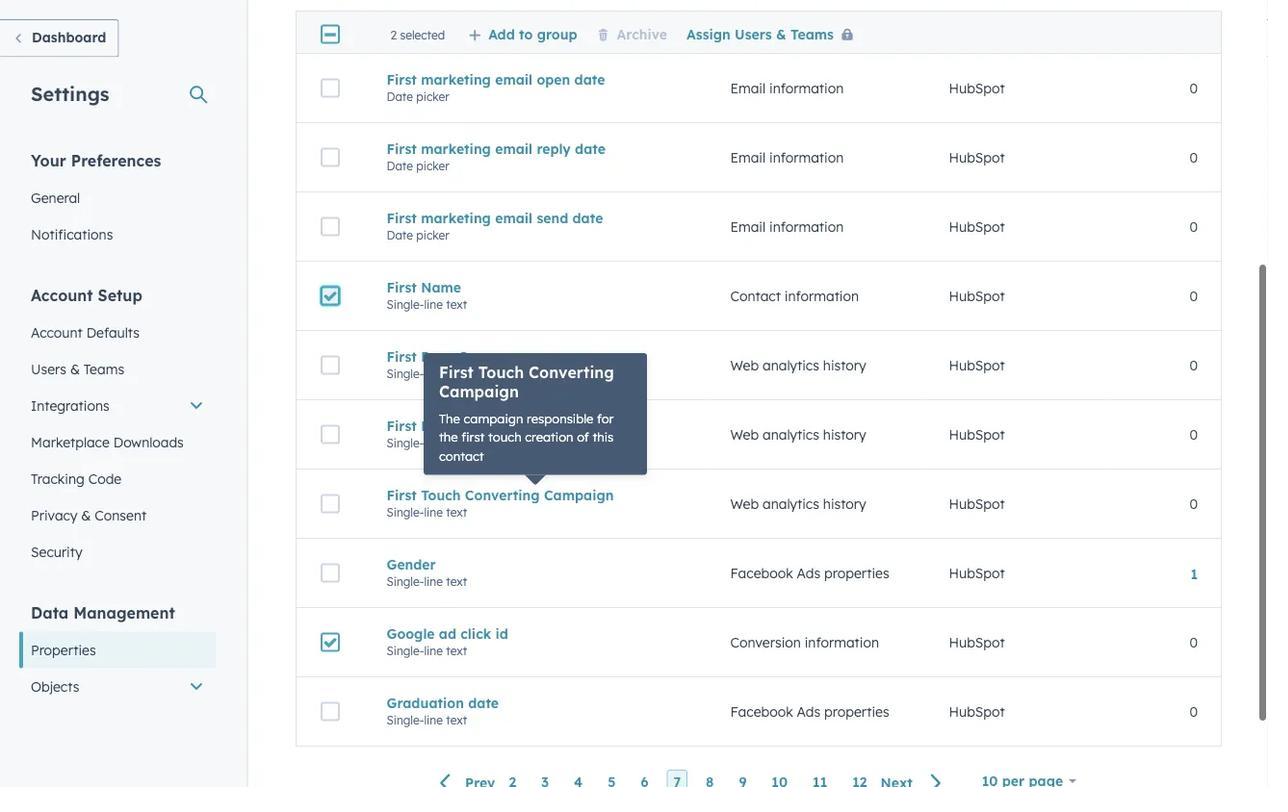 Task type: describe. For each thing, give the bounding box(es) containing it.
single- inside "first referring site single-line text"
[[387, 436, 424, 451]]

account setup
[[31, 286, 142, 305]]

line inside first name single-line text
[[424, 297, 443, 312]]

google
[[387, 626, 435, 643]]

first referring site button
[[387, 418, 684, 435]]

email for first marketing email reply date
[[731, 149, 766, 166]]

0 for first touch converting campaign
[[1190, 496, 1198, 513]]

1
[[1191, 566, 1198, 583]]

first touch converting campaign the campaign responsible for the first touch creation of this contact
[[439, 363, 614, 464]]

0 vertical spatial teams
[[791, 25, 834, 42]]

first touch converting campaign tooltip
[[424, 353, 647, 475]]

selected
[[400, 27, 445, 42]]

hubspot for first marketing email open date
[[949, 80, 1005, 97]]

notifications link
[[19, 216, 216, 253]]

notifications
[[31, 226, 113, 243]]

your
[[31, 151, 66, 170]]

users & teams
[[31, 361, 124, 378]]

single- inside first name single-line text
[[387, 297, 424, 312]]

dashboard link
[[0, 19, 119, 57]]

line inside first touch converting campaign single-line text
[[424, 505, 443, 520]]

referring
[[421, 418, 484, 435]]

privacy & consent
[[31, 507, 147, 524]]

1 horizontal spatial users
[[735, 25, 772, 42]]

first referring site single-line text
[[387, 418, 514, 451]]

single- inside "first page seen single-line text"
[[387, 367, 424, 381]]

hubspot for first name
[[949, 288, 1005, 305]]

date for first marketing email send date
[[387, 228, 413, 242]]

first for first touch converting campaign the campaign responsible for the first touch creation of this contact
[[439, 363, 474, 382]]

campaign for first touch converting campaign the campaign responsible for the first touch creation of this contact
[[439, 382, 519, 402]]

marketplace
[[31, 434, 110, 451]]

conversion information
[[731, 634, 879, 651]]

archive button
[[597, 25, 668, 42]]

information for first marketing email reply date
[[770, 149, 844, 166]]

graduation date button
[[387, 695, 684, 712]]

hubspot for gender
[[949, 565, 1005, 582]]

graduation
[[387, 695, 464, 712]]

date for first marketing email open date
[[387, 89, 413, 104]]

integrations button
[[19, 388, 216, 424]]

line inside google ad click id single-line text
[[424, 644, 443, 659]]

analytics for first page seen
[[763, 357, 820, 374]]

0 for first marketing email open date
[[1190, 80, 1198, 97]]

first marketing email send date date picker
[[387, 210, 603, 242]]

tracking
[[31, 471, 85, 487]]

data management element
[[19, 602, 216, 779]]

email for open
[[495, 71, 533, 88]]

0 for graduation date
[[1190, 704, 1198, 721]]

first
[[462, 430, 485, 445]]

information for google ad click id
[[805, 634, 879, 651]]

first marketing email open date button
[[387, 71, 684, 88]]

users & teams link
[[19, 351, 216, 388]]

web for first page seen
[[731, 357, 759, 374]]

properties for gender
[[825, 565, 890, 582]]

web for first touch converting campaign
[[731, 496, 759, 513]]

analytics for first touch converting campaign
[[763, 496, 820, 513]]

gender
[[387, 556, 436, 573]]

add
[[488, 25, 515, 42]]

consent
[[95, 507, 147, 524]]

touch
[[488, 430, 522, 445]]

click
[[461, 626, 491, 643]]

hubspot for first touch converting campaign
[[949, 496, 1005, 513]]

assign users & teams button
[[687, 25, 861, 42]]

email for reply
[[495, 140, 533, 157]]

data
[[31, 603, 69, 623]]

text inside "first referring site single-line text"
[[446, 436, 467, 451]]

creation
[[525, 430, 574, 445]]

data management
[[31, 603, 175, 623]]

first name single-line text
[[387, 279, 467, 312]]

the
[[439, 411, 460, 427]]

facebook for gender
[[731, 565, 793, 582]]

downloads
[[113, 434, 184, 451]]

management
[[73, 603, 175, 623]]

line inside graduation date single-line text
[[424, 713, 443, 728]]

ad
[[439, 626, 457, 643]]

site
[[488, 418, 514, 435]]

group
[[537, 25, 577, 42]]

setup
[[98, 286, 142, 305]]

line inside "first page seen single-line text"
[[424, 367, 443, 381]]

first marketing email reply date date picker
[[387, 140, 606, 173]]

your preferences
[[31, 151, 161, 170]]

date for first marketing email reply date
[[387, 159, 413, 173]]

properties for graduation date
[[825, 704, 890, 721]]

text inside gender single-line text
[[446, 575, 467, 589]]

graduation date single-line text
[[387, 695, 499, 728]]

& for consent
[[81, 507, 91, 524]]

contact
[[439, 448, 484, 464]]

tracking code
[[31, 471, 122, 487]]

first for first name single-line text
[[387, 279, 417, 296]]

2 horizontal spatial &
[[776, 25, 787, 42]]

first for first marketing email open date date picker
[[387, 71, 417, 88]]

the
[[439, 430, 458, 445]]

page
[[421, 348, 455, 365]]

marketing for first marketing email open date
[[421, 71, 491, 88]]

text inside google ad click id single-line text
[[446, 644, 467, 659]]

properties link
[[19, 632, 216, 669]]

hubspot for first marketing email reply date
[[949, 149, 1005, 166]]

web analytics history for first page seen
[[731, 357, 867, 374]]

add to group button
[[468, 25, 577, 42]]

first touch converting campaign button
[[387, 487, 684, 504]]

privacy
[[31, 507, 77, 524]]

campaign
[[464, 411, 523, 427]]

touch for first touch converting campaign single-line text
[[421, 487, 461, 504]]

single- inside gender single-line text
[[387, 575, 424, 589]]

first marketing email open date date picker
[[387, 71, 605, 104]]

objects
[[31, 679, 79, 695]]

open
[[537, 71, 570, 88]]

dashboard
[[32, 29, 106, 46]]

history for first touch converting campaign
[[823, 496, 867, 513]]

responsible
[[527, 411, 594, 427]]

assign
[[687, 25, 731, 42]]

general link
[[19, 180, 216, 216]]



Task type: locate. For each thing, give the bounding box(es) containing it.
2 vertical spatial web
[[731, 496, 759, 513]]

properties down conversion information
[[825, 704, 890, 721]]

text down referring
[[446, 436, 467, 451]]

conversion
[[731, 634, 801, 651]]

text
[[446, 297, 467, 312], [446, 367, 467, 381], [446, 436, 467, 451], [446, 505, 467, 520], [446, 575, 467, 589], [446, 644, 467, 659], [446, 713, 467, 728]]

2 vertical spatial date
[[387, 228, 413, 242]]

line down 'name'
[[424, 297, 443, 312]]

0 vertical spatial picker
[[416, 89, 449, 104]]

picker for first marketing email open date
[[416, 89, 449, 104]]

1 vertical spatial web analytics history
[[731, 426, 867, 443]]

0 for first marketing email reply date
[[1190, 149, 1198, 166]]

general
[[31, 189, 80, 206]]

converting up responsible
[[529, 363, 614, 382]]

hubspot for graduation date
[[949, 704, 1005, 721]]

email for first marketing email send date
[[731, 218, 766, 235]]

0 vertical spatial touch
[[478, 363, 524, 382]]

2
[[391, 27, 397, 42]]

first for first page seen single-line text
[[387, 348, 417, 365]]

1 vertical spatial history
[[823, 426, 867, 443]]

& for teams
[[70, 361, 80, 378]]

6 hubspot from the top
[[949, 426, 1005, 443]]

email left send at top left
[[495, 210, 533, 227]]

line inside gender single-line text
[[424, 575, 443, 589]]

date right open
[[575, 71, 605, 88]]

1 picker from the top
[[416, 89, 449, 104]]

reply
[[537, 140, 571, 157]]

1 vertical spatial &
[[70, 361, 80, 378]]

1 marketing from the top
[[421, 71, 491, 88]]

marketplace downloads
[[31, 434, 184, 451]]

1 vertical spatial users
[[31, 361, 66, 378]]

2 email from the top
[[731, 149, 766, 166]]

date
[[387, 89, 413, 104], [387, 159, 413, 173], [387, 228, 413, 242]]

text down graduation
[[446, 713, 467, 728]]

9 hubspot from the top
[[949, 634, 1005, 651]]

5 text from the top
[[446, 575, 467, 589]]

date for first marketing email reply date
[[575, 140, 606, 157]]

date right graduation
[[468, 695, 499, 712]]

2 date from the top
[[387, 159, 413, 173]]

email for send
[[495, 210, 533, 227]]

1 vertical spatial email
[[731, 149, 766, 166]]

4 line from the top
[[424, 505, 443, 520]]

email information for first marketing email open date
[[731, 80, 844, 97]]

2 vertical spatial analytics
[[763, 496, 820, 513]]

3 analytics from the top
[[763, 496, 820, 513]]

first
[[387, 71, 417, 88], [387, 140, 417, 157], [387, 210, 417, 227], [387, 279, 417, 296], [387, 348, 417, 365], [439, 363, 474, 382], [387, 418, 417, 435], [387, 487, 417, 504]]

email information for first marketing email send date
[[731, 218, 844, 235]]

hubspot for first marketing email send date
[[949, 218, 1005, 235]]

2 0 from the top
[[1190, 149, 1198, 166]]

text down page
[[446, 367, 467, 381]]

facebook ads properties for gender
[[731, 565, 890, 582]]

settings
[[31, 81, 109, 105]]

line down ad
[[424, 644, 443, 659]]

first inside first name single-line text
[[387, 279, 417, 296]]

date right reply
[[575, 140, 606, 157]]

first name button
[[387, 279, 684, 296]]

touch for first touch converting campaign the campaign responsible for the first touch creation of this contact
[[478, 363, 524, 382]]

0 vertical spatial web analytics history
[[731, 357, 867, 374]]

users right assign
[[735, 25, 772, 42]]

1 facebook from the top
[[731, 565, 793, 582]]

text down contact
[[446, 505, 467, 520]]

tracking code link
[[19, 461, 216, 497]]

marketing inside the first marketing email open date date picker
[[421, 71, 491, 88]]

1 horizontal spatial touch
[[478, 363, 524, 382]]

date inside first marketing email reply date date picker
[[575, 140, 606, 157]]

email inside the first marketing email open date date picker
[[495, 71, 533, 88]]

seen
[[460, 348, 492, 365]]

first page seen single-line text
[[387, 348, 492, 381]]

0 for first name
[[1190, 288, 1198, 305]]

text inside first name single-line text
[[446, 297, 467, 312]]

& right assign
[[776, 25, 787, 42]]

3 web analytics history from the top
[[731, 496, 867, 513]]

2 vertical spatial email
[[495, 210, 533, 227]]

single- down 'name'
[[387, 297, 424, 312]]

7 hubspot from the top
[[949, 496, 1005, 513]]

hubspot for first page seen
[[949, 357, 1005, 374]]

1 ads from the top
[[797, 565, 821, 582]]

history
[[823, 357, 867, 374], [823, 426, 867, 443], [823, 496, 867, 513]]

picker
[[416, 89, 449, 104], [416, 159, 449, 173], [416, 228, 449, 242]]

archive
[[617, 25, 668, 42]]

converting
[[529, 363, 614, 382], [465, 487, 540, 504]]

0 vertical spatial history
[[823, 357, 867, 374]]

campaign down of
[[544, 487, 614, 504]]

contact information
[[731, 288, 859, 305]]

this
[[593, 430, 614, 445]]

single- down graduation
[[387, 713, 424, 728]]

defaults
[[86, 324, 140, 341]]

line down referring
[[424, 436, 443, 451]]

0 horizontal spatial users
[[31, 361, 66, 378]]

2 account from the top
[[31, 324, 83, 341]]

1 email from the top
[[731, 80, 766, 97]]

3 email from the top
[[495, 210, 533, 227]]

security link
[[19, 534, 216, 571]]

picker for first marketing email reply date
[[416, 159, 449, 173]]

email inside first marketing email reply date date picker
[[495, 140, 533, 157]]

email
[[495, 71, 533, 88], [495, 140, 533, 157], [495, 210, 533, 227]]

facebook ads properties for graduation date
[[731, 704, 890, 721]]

web analytics history for first referring site
[[731, 426, 867, 443]]

properties
[[825, 565, 890, 582], [825, 704, 890, 721]]

date inside first marketing email send date date picker
[[387, 228, 413, 242]]

google ad click id single-line text
[[387, 626, 508, 659]]

2 selected
[[391, 27, 445, 42]]

date for first marketing email send date
[[573, 210, 603, 227]]

2 email from the top
[[495, 140, 533, 157]]

6 single- from the top
[[387, 644, 424, 659]]

marketing for first marketing email reply date
[[421, 140, 491, 157]]

3 picker from the top
[[416, 228, 449, 242]]

& right privacy
[[81, 507, 91, 524]]

ads for gender
[[797, 565, 821, 582]]

1 date from the top
[[387, 89, 413, 104]]

0 vertical spatial users
[[735, 25, 772, 42]]

3 date from the top
[[387, 228, 413, 242]]

2 email information from the top
[[731, 149, 844, 166]]

0 vertical spatial converting
[[529, 363, 614, 382]]

1 vertical spatial web
[[731, 426, 759, 443]]

1 button
[[1191, 566, 1198, 583]]

campaign inside first touch converting campaign single-line text
[[544, 487, 614, 504]]

4 text from the top
[[446, 505, 467, 520]]

1 vertical spatial picker
[[416, 159, 449, 173]]

date inside the first marketing email open date date picker
[[387, 89, 413, 104]]

0 vertical spatial email information
[[731, 80, 844, 97]]

2 history from the top
[[823, 426, 867, 443]]

picker down selected
[[416, 89, 449, 104]]

1 horizontal spatial teams
[[791, 25, 834, 42]]

0 vertical spatial email
[[495, 71, 533, 88]]

2 marketing from the top
[[421, 140, 491, 157]]

1 vertical spatial analytics
[[763, 426, 820, 443]]

5 hubspot from the top
[[949, 357, 1005, 374]]

8 0 from the top
[[1190, 634, 1198, 651]]

0 for first marketing email send date
[[1190, 218, 1198, 235]]

8 hubspot from the top
[[949, 565, 1005, 582]]

users
[[735, 25, 772, 42], [31, 361, 66, 378]]

account up users & teams
[[31, 324, 83, 341]]

campaign for first touch converting campaign single-line text
[[544, 487, 614, 504]]

account for account defaults
[[31, 324, 83, 341]]

1 vertical spatial teams
[[84, 361, 124, 378]]

0 vertical spatial date
[[387, 89, 413, 104]]

facebook down conversion
[[731, 704, 793, 721]]

4 single- from the top
[[387, 505, 424, 520]]

1 vertical spatial touch
[[421, 487, 461, 504]]

7 line from the top
[[424, 713, 443, 728]]

information for first marketing email open date
[[770, 80, 844, 97]]

information for first marketing email send date
[[770, 218, 844, 235]]

0 for first page seen
[[1190, 357, 1198, 374]]

line down graduation
[[424, 713, 443, 728]]

hubspot for first referring site
[[949, 426, 1005, 443]]

single- down page
[[387, 367, 424, 381]]

gender single-line text
[[387, 556, 467, 589]]

date
[[575, 71, 605, 88], [575, 140, 606, 157], [573, 210, 603, 227], [468, 695, 499, 712]]

ads up conversion information
[[797, 565, 821, 582]]

first inside first touch converting campaign the campaign responsible for the first touch creation of this contact
[[439, 363, 474, 382]]

0 vertical spatial ads
[[797, 565, 821, 582]]

1 vertical spatial account
[[31, 324, 83, 341]]

picker inside first marketing email reply date date picker
[[416, 159, 449, 173]]

0 horizontal spatial touch
[[421, 487, 461, 504]]

6 text from the top
[[446, 644, 467, 659]]

your preferences element
[[19, 150, 216, 253]]

first for first touch converting campaign single-line text
[[387, 487, 417, 504]]

7 0 from the top
[[1190, 496, 1198, 513]]

1 facebook ads properties from the top
[[731, 565, 890, 582]]

1 vertical spatial ads
[[797, 704, 821, 721]]

1 line from the top
[[424, 297, 443, 312]]

date inside first marketing email send date date picker
[[573, 210, 603, 227]]

information for first name
[[785, 288, 859, 305]]

first inside "first referring site single-line text"
[[387, 418, 417, 435]]

0 vertical spatial campaign
[[439, 382, 519, 402]]

2 analytics from the top
[[763, 426, 820, 443]]

marketing inside first marketing email reply date date picker
[[421, 140, 491, 157]]

0 vertical spatial facebook ads properties
[[731, 565, 890, 582]]

ads
[[797, 565, 821, 582], [797, 704, 821, 721]]

teams inside 'account setup' element
[[84, 361, 124, 378]]

assign users & teams
[[687, 25, 834, 42]]

3 single- from the top
[[387, 436, 424, 451]]

3 web from the top
[[731, 496, 759, 513]]

integrations
[[31, 397, 110, 414]]

single- inside first touch converting campaign single-line text
[[387, 505, 424, 520]]

1 text from the top
[[446, 297, 467, 312]]

converting for first touch converting campaign the campaign responsible for the first touch creation of this contact
[[529, 363, 614, 382]]

0 horizontal spatial &
[[70, 361, 80, 378]]

first inside the first marketing email open date date picker
[[387, 71, 417, 88]]

1 horizontal spatial &
[[81, 507, 91, 524]]

first marketing email reply date button
[[387, 140, 684, 157]]

id
[[496, 626, 508, 643]]

send
[[537, 210, 569, 227]]

first for first referring site single-line text
[[387, 418, 417, 435]]

1 0 from the top
[[1190, 80, 1198, 97]]

1 web from the top
[[731, 357, 759, 374]]

3 0 from the top
[[1190, 218, 1198, 235]]

facebook
[[731, 565, 793, 582], [731, 704, 793, 721]]

1 analytics from the top
[[763, 357, 820, 374]]

first for first marketing email reply date date picker
[[387, 140, 417, 157]]

5 0 from the top
[[1190, 357, 1198, 374]]

first inside first marketing email reply date date picker
[[387, 140, 417, 157]]

first marketing email send date button
[[387, 210, 684, 227]]

picker up 'name'
[[416, 228, 449, 242]]

text inside first touch converting campaign single-line text
[[446, 505, 467, 520]]

1 vertical spatial converting
[[465, 487, 540, 504]]

web analytics history for first touch converting campaign
[[731, 496, 867, 513]]

line down 'gender'
[[424, 575, 443, 589]]

1 vertical spatial properties
[[825, 704, 890, 721]]

2 web from the top
[[731, 426, 759, 443]]

0 vertical spatial analytics
[[763, 357, 820, 374]]

1 vertical spatial facebook
[[731, 704, 793, 721]]

7 text from the top
[[446, 713, 467, 728]]

5 line from the top
[[424, 575, 443, 589]]

1 vertical spatial marketing
[[421, 140, 491, 157]]

users up integrations
[[31, 361, 66, 378]]

0 horizontal spatial teams
[[84, 361, 124, 378]]

0 vertical spatial marketing
[[421, 71, 491, 88]]

facebook for graduation date
[[731, 704, 793, 721]]

first inside first touch converting campaign single-line text
[[387, 487, 417, 504]]

marketing down the first marketing email open date date picker
[[421, 140, 491, 157]]

touch up campaign
[[478, 363, 524, 382]]

text down 'name'
[[446, 297, 467, 312]]

marketing for first marketing email send date
[[421, 210, 491, 227]]

email information for first marketing email reply date
[[731, 149, 844, 166]]

2 vertical spatial email information
[[731, 218, 844, 235]]

2 vertical spatial picker
[[416, 228, 449, 242]]

properties
[[31, 642, 96, 659]]

email inside first marketing email send date date picker
[[495, 210, 533, 227]]

2 hubspot from the top
[[949, 149, 1005, 166]]

text inside "first page seen single-line text"
[[446, 367, 467, 381]]

date inside the first marketing email open date date picker
[[575, 71, 605, 88]]

2 ads from the top
[[797, 704, 821, 721]]

4 hubspot from the top
[[949, 288, 1005, 305]]

date inside graduation date single-line text
[[468, 695, 499, 712]]

first inside "first page seen single-line text"
[[387, 348, 417, 365]]

6 0 from the top
[[1190, 426, 1198, 443]]

single- up 'gender'
[[387, 505, 424, 520]]

of
[[577, 430, 589, 445]]

for
[[597, 411, 614, 427]]

picker up first marketing email send date date picker
[[416, 159, 449, 173]]

ads down conversion information
[[797, 704, 821, 721]]

picker for first marketing email send date
[[416, 228, 449, 242]]

2 vertical spatial &
[[81, 507, 91, 524]]

account
[[31, 286, 93, 305], [31, 324, 83, 341]]

to
[[519, 25, 533, 42]]

4 0 from the top
[[1190, 288, 1198, 305]]

1 properties from the top
[[825, 565, 890, 582]]

single- inside graduation date single-line text
[[387, 713, 424, 728]]

1 vertical spatial campaign
[[544, 487, 614, 504]]

1 web analytics history from the top
[[731, 357, 867, 374]]

hubspot for google ad click id
[[949, 634, 1005, 651]]

9 0 from the top
[[1190, 704, 1198, 721]]

2 picker from the top
[[416, 159, 449, 173]]

pagination navigation
[[429, 771, 954, 788]]

0 for google ad click id
[[1190, 634, 1198, 651]]

campaign up campaign
[[439, 382, 519, 402]]

line
[[424, 297, 443, 312], [424, 367, 443, 381], [424, 436, 443, 451], [424, 505, 443, 520], [424, 575, 443, 589], [424, 644, 443, 659], [424, 713, 443, 728]]

1 single- from the top
[[387, 297, 424, 312]]

1 vertical spatial email
[[495, 140, 533, 157]]

touch inside first touch converting campaign the campaign responsible for the first touch creation of this contact
[[478, 363, 524, 382]]

3 hubspot from the top
[[949, 218, 1005, 235]]

marketing inside first marketing email send date date picker
[[421, 210, 491, 227]]

single- inside google ad click id single-line text
[[387, 644, 424, 659]]

2 properties from the top
[[825, 704, 890, 721]]

analytics for first referring site
[[763, 426, 820, 443]]

3 history from the top
[[823, 496, 867, 513]]

1 email information from the top
[[731, 80, 844, 97]]

0 horizontal spatial campaign
[[439, 382, 519, 402]]

email
[[731, 80, 766, 97], [731, 149, 766, 166], [731, 218, 766, 235]]

3 marketing from the top
[[421, 210, 491, 227]]

line inside "first referring site single-line text"
[[424, 436, 443, 451]]

2 facebook from the top
[[731, 704, 793, 721]]

5 single- from the top
[[387, 575, 424, 589]]

2 vertical spatial marketing
[[421, 210, 491, 227]]

line down page
[[424, 367, 443, 381]]

2 single- from the top
[[387, 367, 424, 381]]

facebook up conversion
[[731, 565, 793, 582]]

date for first marketing email open date
[[575, 71, 605, 88]]

0
[[1190, 80, 1198, 97], [1190, 149, 1198, 166], [1190, 218, 1198, 235], [1190, 288, 1198, 305], [1190, 357, 1198, 374], [1190, 426, 1198, 443], [1190, 496, 1198, 513], [1190, 634, 1198, 651], [1190, 704, 1198, 721]]

1 email from the top
[[495, 71, 533, 88]]

facebook ads properties down conversion information
[[731, 704, 890, 721]]

code
[[88, 471, 122, 487]]

name
[[421, 279, 461, 296]]

2 vertical spatial web analytics history
[[731, 496, 867, 513]]

single- down 'gender'
[[387, 575, 424, 589]]

3 email from the top
[[731, 218, 766, 235]]

2 facebook ads properties from the top
[[731, 704, 890, 721]]

1 history from the top
[[823, 357, 867, 374]]

marketing down selected
[[421, 71, 491, 88]]

account for account setup
[[31, 286, 93, 305]]

converting inside first touch converting campaign the campaign responsible for the first touch creation of this contact
[[529, 363, 614, 382]]

first page seen button
[[387, 348, 684, 365]]

google ad click id button
[[387, 626, 684, 643]]

properties up conversion information
[[825, 565, 890, 582]]

campaign
[[439, 382, 519, 402], [544, 487, 614, 504]]

text up ad
[[446, 575, 467, 589]]

email left open
[[495, 71, 533, 88]]

3 text from the top
[[446, 436, 467, 451]]

picker inside first marketing email send date date picker
[[416, 228, 449, 242]]

information
[[770, 80, 844, 97], [770, 149, 844, 166], [770, 218, 844, 235], [785, 288, 859, 305], [805, 634, 879, 651]]

single- left "the"
[[387, 436, 424, 451]]

account setup element
[[19, 285, 216, 571]]

history for first page seen
[[823, 357, 867, 374]]

0 vertical spatial &
[[776, 25, 787, 42]]

converting inside first touch converting campaign single-line text
[[465, 487, 540, 504]]

6 line from the top
[[424, 644, 443, 659]]

touch inside first touch converting campaign single-line text
[[421, 487, 461, 504]]

0 for first referring site
[[1190, 426, 1198, 443]]

3 line from the top
[[424, 436, 443, 451]]

analytics
[[763, 357, 820, 374], [763, 426, 820, 443], [763, 496, 820, 513]]

first for first marketing email send date date picker
[[387, 210, 417, 227]]

users inside 'account setup' element
[[31, 361, 66, 378]]

0 vertical spatial facebook
[[731, 565, 793, 582]]

facebook ads properties up conversion information
[[731, 565, 890, 582]]

marketplace downloads link
[[19, 424, 216, 461]]

0 vertical spatial email
[[731, 80, 766, 97]]

converting down contact
[[465, 487, 540, 504]]

text down ad
[[446, 644, 467, 659]]

picker inside the first marketing email open date date picker
[[416, 89, 449, 104]]

2 line from the top
[[424, 367, 443, 381]]

7 single- from the top
[[387, 713, 424, 728]]

account up account defaults
[[31, 286, 93, 305]]

objects button
[[19, 669, 216, 706]]

account defaults
[[31, 324, 140, 341]]

text inside graduation date single-line text
[[446, 713, 467, 728]]

0 vertical spatial account
[[31, 286, 93, 305]]

converting for first touch converting campaign single-line text
[[465, 487, 540, 504]]

date inside first marketing email reply date date picker
[[387, 159, 413, 173]]

ads for graduation date
[[797, 704, 821, 721]]

2 text from the top
[[446, 367, 467, 381]]

0 vertical spatial web
[[731, 357, 759, 374]]

campaign inside first touch converting campaign the campaign responsible for the first touch creation of this contact
[[439, 382, 519, 402]]

line up 'gender'
[[424, 505, 443, 520]]

2 web analytics history from the top
[[731, 426, 867, 443]]

& up integrations
[[70, 361, 80, 378]]

single-
[[387, 297, 424, 312], [387, 367, 424, 381], [387, 436, 424, 451], [387, 505, 424, 520], [387, 575, 424, 589], [387, 644, 424, 659], [387, 713, 424, 728]]

10 hubspot from the top
[[949, 704, 1005, 721]]

1 vertical spatial date
[[387, 159, 413, 173]]

1 hubspot from the top
[[949, 80, 1005, 97]]

email for first marketing email open date
[[731, 80, 766, 97]]

2 vertical spatial email
[[731, 218, 766, 235]]

email left reply
[[495, 140, 533, 157]]

web
[[731, 357, 759, 374], [731, 426, 759, 443], [731, 496, 759, 513]]

date right send at top left
[[573, 210, 603, 227]]

1 vertical spatial facebook ads properties
[[731, 704, 890, 721]]

gender button
[[387, 556, 684, 573]]

1 account from the top
[[31, 286, 93, 305]]

1 vertical spatial email information
[[731, 149, 844, 166]]

web for first referring site
[[731, 426, 759, 443]]

security
[[31, 544, 82, 561]]

marketing
[[421, 71, 491, 88], [421, 140, 491, 157], [421, 210, 491, 227]]

single- down 'google'
[[387, 644, 424, 659]]

history for first referring site
[[823, 426, 867, 443]]

2 vertical spatial history
[[823, 496, 867, 513]]

first inside first marketing email send date date picker
[[387, 210, 417, 227]]

marketing up 'name'
[[421, 210, 491, 227]]

teams
[[791, 25, 834, 42], [84, 361, 124, 378]]

privacy & consent link
[[19, 497, 216, 534]]

0 vertical spatial properties
[[825, 565, 890, 582]]

3 email information from the top
[[731, 218, 844, 235]]

first touch converting campaign single-line text
[[387, 487, 614, 520]]

1 horizontal spatial campaign
[[544, 487, 614, 504]]

add to group
[[488, 25, 577, 42]]

touch down contact
[[421, 487, 461, 504]]

account defaults link
[[19, 314, 216, 351]]

email information
[[731, 80, 844, 97], [731, 149, 844, 166], [731, 218, 844, 235]]



Task type: vqa. For each thing, say whether or not it's contained in the screenshot.


